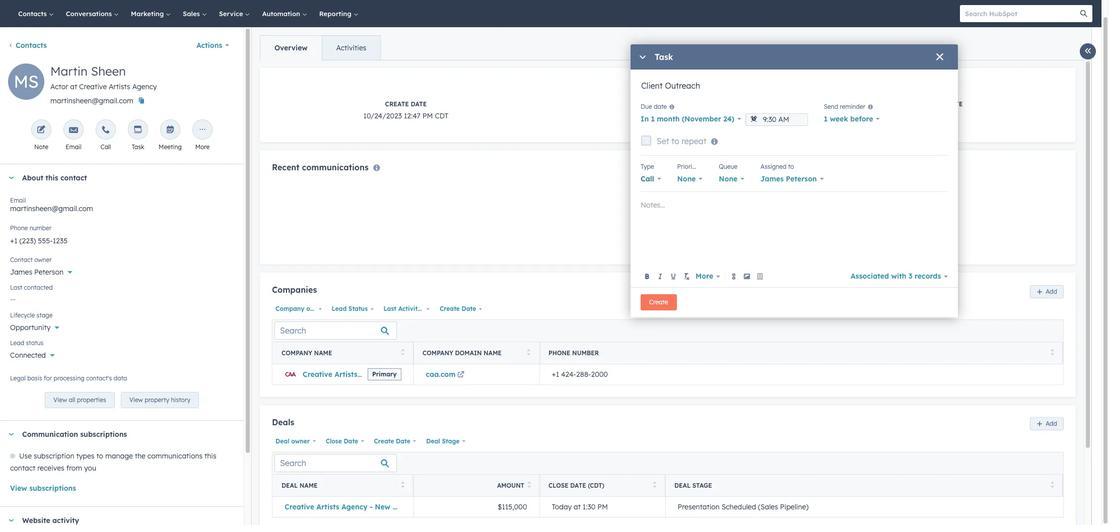 Task type: describe. For each thing, give the bounding box(es) containing it.
creative for creative artists agency
[[303, 370, 333, 379]]

automation
[[262, 10, 302, 18]]

all
[[69, 396, 75, 404]]

company for company owner
[[276, 305, 305, 312]]

press to sort. image for stage
[[1051, 481, 1055, 488]]

create date 10/24/2023 12:47 pm cdt
[[364, 100, 449, 120]]

number
[[572, 349, 599, 357]]

caret image
[[8, 433, 14, 436]]

create date for bottom create date popup button
[[374, 437, 411, 445]]

domain
[[455, 349, 482, 357]]

james for assigned to
[[761, 174, 784, 183]]

add for companies
[[1046, 287, 1058, 295]]

press to sort. element for number
[[1051, 349, 1055, 357]]

subscriptions for communication subscriptions
[[80, 430, 127, 439]]

press to sort. element for name
[[401, 481, 405, 490]]

communication
[[22, 430, 78, 439]]

minimize dialog image
[[639, 53, 647, 61]]

deal stage inside deal stage popup button
[[426, 437, 460, 445]]

-
[[370, 502, 373, 511]]

stage inside popup button
[[442, 437, 460, 445]]

navigation containing overview
[[260, 35, 381, 60]]

associated
[[851, 272, 889, 281]]

0 horizontal spatial more
[[195, 143, 210, 151]]

about
[[22, 173, 43, 182]]

conversations
[[66, 10, 114, 18]]

1 week before button
[[824, 112, 881, 126]]

1 inside popup button
[[824, 114, 828, 123]]

james peterson for owner
[[10, 268, 63, 277]]

close date button
[[322, 435, 367, 448]]

create inside create button
[[650, 298, 669, 306]]

overview link
[[261, 36, 322, 60]]

phone number
[[549, 349, 599, 357]]

lifecycle stage opportunity
[[640, 100, 696, 120]]

view for view property history
[[129, 396, 143, 404]]

create button
[[641, 294, 677, 311]]

set to repeat
[[657, 136, 707, 146]]

connected button
[[10, 345, 234, 362]]

close for close date (cdt)
[[549, 482, 569, 489]]

james peterson for to
[[761, 174, 817, 183]]

peterson for contact owner
[[34, 268, 63, 277]]

new
[[375, 502, 391, 511]]

activity inside the last activity date popup button
[[398, 305, 422, 312]]

more image
[[198, 125, 207, 135]]

use subscription types to manage the communications this contact receives from you
[[10, 452, 217, 473]]

the
[[135, 452, 146, 461]]

press to sort. image for name
[[401, 349, 405, 356]]

$115,000
[[498, 502, 527, 511]]

in 1 month (november 24)
[[641, 114, 735, 123]]

today at 1:30 pm
[[552, 502, 608, 511]]

artists for creative artists agency
[[335, 370, 358, 379]]

0 horizontal spatial press to sort. image
[[401, 481, 405, 488]]

1 horizontal spatial create date button
[[436, 302, 485, 315]]

agency for creative artists agency
[[360, 370, 386, 379]]

due date
[[641, 103, 667, 110]]

automation link
[[256, 0, 313, 27]]

opportunity inside popup button
[[10, 323, 51, 332]]

company domain name
[[423, 349, 502, 357]]

status
[[349, 305, 368, 312]]

actions button
[[190, 35, 236, 55]]

owner for deals
[[291, 437, 310, 445]]

close date (cdt)
[[549, 482, 605, 489]]

type
[[641, 163, 654, 170]]

1 vertical spatial name
[[300, 482, 318, 489]]

communication subscriptions
[[22, 430, 127, 439]]

company for company name
[[282, 349, 312, 357]]

send
[[824, 103, 839, 110]]

1 horizontal spatial deal stage
[[675, 482, 712, 489]]

status
[[26, 339, 43, 347]]

james peterson button for contact owner
[[10, 262, 234, 279]]

agency for creative artists agency - new deal
[[342, 502, 368, 511]]

12:47
[[404, 111, 421, 120]]

view all properties link
[[45, 392, 115, 408]]

date inside create date 10/24/2023 12:47 pm cdt
[[411, 100, 427, 108]]

use
[[19, 452, 32, 461]]

company owner button
[[272, 302, 325, 315]]

(november
[[682, 114, 722, 123]]

1 vertical spatial contacts
[[16, 41, 47, 50]]

caa.com
[[426, 370, 456, 379]]

press to sort. element for domain
[[527, 349, 531, 357]]

martin sheen actor at creative artists agency
[[50, 63, 157, 91]]

sales link
[[177, 0, 213, 27]]

Phone number text field
[[10, 230, 234, 250]]

0 vertical spatial contacts link
[[12, 0, 60, 27]]

actor
[[50, 82, 68, 91]]

pm inside create date 10/24/2023 12:47 pm cdt
[[423, 111, 433, 120]]

0 horizontal spatial call
[[101, 143, 111, 151]]

agency inside the martin sheen actor at creative artists agency
[[132, 82, 157, 91]]

marketing
[[131, 10, 166, 18]]

creative artists agency
[[303, 370, 386, 379]]

subscription
[[34, 452, 74, 461]]

lead status button
[[328, 302, 376, 315]]

subscriptions for view subscriptions
[[29, 484, 76, 493]]

for
[[44, 374, 52, 382]]

you
[[84, 464, 96, 473]]

month
[[657, 114, 680, 123]]

properties
[[77, 396, 106, 404]]

email image
[[69, 125, 78, 135]]

0 vertical spatial owner
[[34, 256, 52, 264]]

send reminder
[[824, 103, 866, 110]]

1 inside popup button
[[651, 114, 655, 123]]

1 horizontal spatial activity
[[915, 100, 945, 108]]

actions
[[197, 41, 222, 50]]

presentation scheduled (sales pipeline)
[[678, 502, 809, 511]]

1 vertical spatial pm
[[598, 502, 608, 511]]

0 vertical spatial last
[[897, 100, 913, 108]]

create inside create date 10/24/2023 12:47 pm cdt
[[385, 100, 409, 108]]

processing
[[54, 374, 84, 382]]

press to sort. image for companies
[[1051, 349, 1055, 356]]

associated with 3 records
[[851, 272, 941, 281]]

0 horizontal spatial task
[[132, 143, 144, 151]]

assigned to
[[761, 163, 794, 170]]

add button for deals
[[1031, 417, 1064, 430]]

receives
[[37, 464, 64, 473]]

set
[[657, 136, 670, 146]]

call inside "popup button"
[[641, 174, 654, 183]]

types
[[76, 452, 95, 461]]

press to sort. element for name
[[401, 349, 405, 357]]

call button
[[641, 172, 661, 186]]

lead for lead status
[[332, 305, 347, 312]]

lifecycle for lifecycle stage
[[10, 311, 35, 319]]

view property history link
[[121, 392, 199, 408]]

sheen
[[91, 63, 126, 79]]

connected
[[10, 351, 46, 360]]

deals
[[272, 417, 295, 427]]

reporting link
[[313, 0, 365, 27]]

contacted
[[24, 284, 53, 291]]

artists inside the martin sheen actor at creative artists agency
[[109, 82, 130, 91]]

email for email martinsheen@gmail.com
[[10, 197, 26, 204]]

stage inside lifecycle stage opportunity
[[676, 100, 696, 108]]

contact
[[10, 256, 33, 264]]

this inside dropdown button
[[46, 173, 58, 182]]

opportunity button
[[10, 317, 234, 334]]

creative inside the martin sheen actor at creative artists agency
[[79, 82, 107, 91]]

0 vertical spatial name
[[484, 349, 502, 357]]

1 vertical spatial last
[[10, 284, 22, 291]]

deal inside popup button
[[426, 437, 440, 445]]

about this contact button
[[0, 164, 234, 191]]

close for close date
[[326, 437, 342, 445]]

+1 424-288-2000
[[552, 370, 608, 379]]

1 horizontal spatial task
[[655, 52, 673, 62]]

priority
[[678, 163, 698, 170]]

conversations link
[[60, 0, 125, 27]]

Title text field
[[641, 80, 948, 100]]

note image
[[37, 125, 46, 135]]

meeting image
[[166, 125, 175, 135]]

caret image inside about this contact dropdown button
[[8, 177, 14, 179]]

owner for companies
[[306, 305, 325, 312]]

scheduled
[[722, 502, 756, 511]]

deal inside 'popup button'
[[276, 437, 289, 445]]

1 vertical spatial create date button
[[371, 435, 419, 448]]

week
[[830, 114, 849, 123]]

HH:MM text field
[[746, 113, 808, 126]]

view for view all properties
[[53, 396, 67, 404]]

Last contacted text field
[[10, 290, 234, 306]]

add button for companies
[[1031, 285, 1064, 298]]



Task type: vqa. For each thing, say whether or not it's contained in the screenshot.
Marketplaces ICON
no



Task type: locate. For each thing, give the bounding box(es) containing it.
0 vertical spatial call
[[101, 143, 111, 151]]

alert
[[272, 184, 1064, 253]]

opportunity down date
[[648, 111, 688, 120]]

1 vertical spatial opportunity
[[10, 323, 51, 332]]

last activity date
[[897, 100, 963, 108], [384, 305, 438, 312]]

martinsheen@gmail.com down the martin sheen actor at creative artists agency
[[50, 96, 133, 105]]

contacts link
[[12, 0, 60, 27], [8, 41, 47, 50]]

create date for rightmost create date popup button
[[440, 305, 476, 312]]

0 vertical spatial james peterson
[[761, 174, 817, 183]]

pm left cdt
[[423, 111, 433, 120]]

0 vertical spatial communications
[[302, 162, 369, 172]]

1 none from the left
[[678, 174, 696, 183]]

1 horizontal spatial this
[[205, 452, 217, 461]]

1 horizontal spatial phone
[[549, 349, 571, 357]]

0 horizontal spatial james peterson button
[[10, 262, 234, 279]]

artists for creative artists agency - new deal
[[317, 502, 339, 511]]

1 vertical spatial contacts link
[[8, 41, 47, 50]]

1 vertical spatial create date
[[374, 437, 411, 445]]

1 right in
[[651, 114, 655, 123]]

company inside popup button
[[276, 305, 305, 312]]

2 caret image from the top
[[8, 519, 14, 522]]

in
[[641, 114, 649, 123]]

0 vertical spatial james
[[761, 174, 784, 183]]

2 horizontal spatial press to sort. image
[[1051, 349, 1055, 356]]

lifecycle stage
[[10, 311, 53, 319]]

phone
[[10, 224, 28, 232], [549, 349, 571, 357]]

1 vertical spatial stage
[[442, 437, 460, 445]]

1 vertical spatial james peterson button
[[10, 262, 234, 279]]

email for email
[[66, 143, 81, 151]]

phone for phone number
[[549, 349, 571, 357]]

0 vertical spatial agency
[[132, 82, 157, 91]]

0 vertical spatial create date button
[[436, 302, 485, 315]]

pm right 1:30
[[598, 502, 608, 511]]

company for company domain name
[[423, 349, 454, 357]]

2 1 from the left
[[824, 114, 828, 123]]

1 horizontal spatial call
[[641, 174, 654, 183]]

presentation
[[678, 502, 720, 511]]

0 vertical spatial opportunity
[[648, 111, 688, 120]]

caret image
[[8, 177, 14, 179], [8, 519, 14, 522]]

task
[[655, 52, 673, 62], [132, 143, 144, 151]]

1 horizontal spatial lead
[[332, 305, 347, 312]]

last
[[897, 100, 913, 108], [10, 284, 22, 291], [384, 305, 397, 312]]

company
[[276, 305, 305, 312], [282, 349, 312, 357], [423, 349, 454, 357]]

1 horizontal spatial subscriptions
[[80, 430, 127, 439]]

peterson
[[786, 174, 817, 183], [34, 268, 63, 277]]

task down task icon
[[132, 143, 144, 151]]

1 vertical spatial call
[[641, 174, 654, 183]]

2 vertical spatial last
[[384, 305, 397, 312]]

opportunity inside lifecycle stage opportunity
[[648, 111, 688, 120]]

artists down sheen
[[109, 82, 130, 91]]

lead up connected
[[10, 339, 24, 347]]

phone up +1 on the bottom
[[549, 349, 571, 357]]

email down email "image"
[[66, 143, 81, 151]]

close dialog image
[[936, 53, 944, 61]]

manage
[[105, 452, 133, 461]]

press to sort. image
[[401, 349, 405, 356], [527, 349, 531, 356], [528, 481, 531, 488], [1051, 481, 1055, 488]]

contact inside 'use subscription types to manage the communications this contact receives from you'
[[10, 464, 35, 473]]

0 horizontal spatial phone
[[10, 224, 28, 232]]

0 vertical spatial create date
[[440, 305, 476, 312]]

0 horizontal spatial communications
[[148, 452, 203, 461]]

0 horizontal spatial james peterson
[[10, 268, 63, 277]]

0 horizontal spatial close
[[326, 437, 342, 445]]

0 vertical spatial subscriptions
[[80, 430, 127, 439]]

0 vertical spatial martinsheen@gmail.com
[[50, 96, 133, 105]]

communications inside 'use subscription types to manage the communications this contact receives from you'
[[148, 452, 203, 461]]

(sales
[[758, 502, 778, 511]]

before
[[851, 114, 874, 123]]

navigation
[[260, 35, 381, 60]]

1 add button from the top
[[1031, 285, 1064, 298]]

search search field for companies
[[275, 322, 397, 340]]

from
[[66, 464, 82, 473]]

close
[[326, 437, 342, 445], [549, 482, 569, 489]]

2 horizontal spatial last
[[897, 100, 913, 108]]

assigned
[[761, 163, 787, 170]]

lifecycle left stage
[[10, 311, 35, 319]]

0 vertical spatial deal stage
[[426, 437, 460, 445]]

1 horizontal spatial last
[[384, 305, 397, 312]]

to right assigned
[[789, 163, 794, 170]]

more inside popup button
[[696, 272, 714, 281]]

stage
[[676, 100, 696, 108], [442, 437, 460, 445], [693, 482, 712, 489]]

2 vertical spatial creative
[[285, 502, 314, 511]]

company name
[[282, 349, 332, 357]]

press to sort. image for deals
[[653, 481, 657, 488]]

name
[[484, 349, 502, 357], [300, 482, 318, 489]]

1 horizontal spatial email
[[66, 143, 81, 151]]

search search field down close date
[[275, 454, 397, 472]]

1 vertical spatial creative
[[303, 370, 333, 379]]

add for deals
[[1046, 420, 1058, 427]]

call down the type
[[641, 174, 654, 183]]

create date up company domain name
[[440, 305, 476, 312]]

1 vertical spatial james
[[10, 268, 32, 277]]

1 1 from the left
[[651, 114, 655, 123]]

to for assigned
[[789, 163, 794, 170]]

subscriptions up "manage" at the left bottom
[[80, 430, 127, 439]]

lead for lead status
[[10, 339, 24, 347]]

0 horizontal spatial email
[[10, 197, 26, 204]]

caret image left "about"
[[8, 177, 14, 179]]

view left property
[[129, 396, 143, 404]]

none button down priority
[[678, 172, 703, 186]]

overview
[[275, 43, 308, 52]]

creative artists agency - new deal link
[[285, 502, 409, 511]]

owner down deals
[[291, 437, 310, 445]]

creative down name
[[303, 370, 333, 379]]

at inside the martin sheen actor at creative artists agency
[[70, 82, 77, 91]]

recent
[[272, 162, 300, 172]]

subscriptions inside button
[[29, 484, 76, 493]]

0 horizontal spatial view
[[10, 484, 27, 493]]

creative down deal name
[[285, 502, 314, 511]]

meeting
[[159, 143, 182, 151]]

subscriptions inside dropdown button
[[80, 430, 127, 439]]

1 horizontal spatial communications
[[302, 162, 369, 172]]

1 horizontal spatial pm
[[598, 502, 608, 511]]

lifecycle up month
[[640, 100, 674, 108]]

2 horizontal spatial to
[[789, 163, 794, 170]]

phone for phone number
[[10, 224, 28, 232]]

1 horizontal spatial view
[[53, 396, 67, 404]]

+1
[[552, 370, 559, 379]]

link opens in a new window image
[[458, 371, 465, 379], [458, 371, 465, 379]]

owner down companies
[[306, 305, 325, 312]]

owner
[[34, 256, 52, 264], [306, 305, 325, 312], [291, 437, 310, 445]]

lifecycle inside lifecycle stage opportunity
[[640, 100, 674, 108]]

view inside button
[[10, 484, 27, 493]]

0 horizontal spatial create date
[[374, 437, 411, 445]]

marketing link
[[125, 0, 177, 27]]

peterson for assigned to
[[786, 174, 817, 183]]

deal name
[[282, 482, 318, 489]]

primary
[[372, 370, 397, 378]]

view subscriptions
[[10, 484, 76, 493]]

2 search search field from the top
[[275, 454, 397, 472]]

0 horizontal spatial contact
[[10, 464, 35, 473]]

search image
[[1081, 10, 1088, 17]]

2000
[[591, 370, 608, 379]]

call down call image
[[101, 143, 111, 151]]

due
[[641, 103, 652, 110]]

to for set
[[672, 136, 680, 146]]

1 vertical spatial martinsheen@gmail.com
[[10, 204, 93, 213]]

service
[[219, 10, 245, 18]]

2 vertical spatial stage
[[693, 482, 712, 489]]

0 horizontal spatial name
[[300, 482, 318, 489]]

1 horizontal spatial last activity date
[[897, 100, 963, 108]]

lead
[[332, 305, 347, 312], [10, 339, 24, 347]]

2 vertical spatial artists
[[317, 502, 339, 511]]

activities link
[[322, 36, 381, 60]]

1 horizontal spatial create date
[[440, 305, 476, 312]]

this inside 'use subscription types to manage the communications this contact receives from you'
[[205, 452, 217, 461]]

0 vertical spatial add button
[[1031, 285, 1064, 298]]

(cdt)
[[588, 482, 605, 489]]

1 horizontal spatial lifecycle
[[640, 100, 674, 108]]

0 horizontal spatial none
[[678, 174, 696, 183]]

name right domain
[[484, 349, 502, 357]]

0 vertical spatial creative
[[79, 82, 107, 91]]

cdt
[[435, 111, 449, 120]]

create date right close date popup button
[[374, 437, 411, 445]]

view down use
[[10, 484, 27, 493]]

in 1 month (november 24) button
[[641, 112, 742, 126]]

peterson down assigned to at the top
[[786, 174, 817, 183]]

2 none from the left
[[719, 174, 738, 183]]

view property history
[[129, 396, 190, 404]]

company left name
[[282, 349, 312, 357]]

view all properties
[[53, 396, 106, 404]]

caa.com link
[[426, 370, 466, 379]]

1 left week
[[824, 114, 828, 123]]

number
[[30, 224, 51, 232]]

0 horizontal spatial pm
[[423, 111, 433, 120]]

close date
[[326, 437, 358, 445]]

owner right "contact"
[[34, 256, 52, 264]]

none button for queue
[[719, 172, 745, 186]]

contact
[[60, 173, 87, 182], [10, 464, 35, 473]]

2 none button from the left
[[719, 172, 745, 186]]

press to sort. image for domain
[[527, 349, 531, 356]]

name
[[314, 349, 332, 357]]

creative for creative artists agency - new deal
[[285, 502, 314, 511]]

1 horizontal spatial james peterson
[[761, 174, 817, 183]]

1 horizontal spatial james peterson button
[[761, 172, 824, 186]]

Search search field
[[275, 322, 397, 340], [275, 454, 397, 472]]

1 vertical spatial add button
[[1031, 417, 1064, 430]]

view left all
[[53, 396, 67, 404]]

1 search search field from the top
[[275, 322, 397, 340]]

contact down use
[[10, 464, 35, 473]]

deal owner button
[[272, 435, 318, 448]]

james peterson down assigned to at the top
[[761, 174, 817, 183]]

2 add from the top
[[1046, 420, 1058, 427]]

0 vertical spatial last activity date
[[897, 100, 963, 108]]

close inside popup button
[[326, 437, 342, 445]]

press to sort. element for date
[[653, 481, 657, 490]]

1 none button from the left
[[678, 172, 703, 186]]

1 horizontal spatial james
[[761, 174, 784, 183]]

create date button right close date popup button
[[371, 435, 419, 448]]

call image
[[101, 125, 110, 135]]

at left 1:30
[[574, 502, 581, 511]]

legal
[[10, 374, 26, 382]]

name up creative artists agency - new deal
[[300, 482, 318, 489]]

0 vertical spatial email
[[66, 143, 81, 151]]

pipeline)
[[780, 502, 809, 511]]

contact inside about this contact dropdown button
[[60, 173, 87, 182]]

0 horizontal spatial lifecycle
[[10, 311, 35, 319]]

company up caa.com
[[423, 349, 454, 357]]

1 horizontal spatial more
[[696, 272, 714, 281]]

today
[[552, 502, 572, 511]]

martin
[[50, 63, 88, 79]]

none down queue
[[719, 174, 738, 183]]

contact up email martinsheen@gmail.com
[[60, 173, 87, 182]]

communications
[[302, 162, 369, 172], [148, 452, 203, 461]]

communications right recent on the top left of page
[[302, 162, 369, 172]]

0 vertical spatial contacts
[[18, 10, 49, 18]]

0 vertical spatial stage
[[676, 100, 696, 108]]

1 vertical spatial phone
[[549, 349, 571, 357]]

none for priority
[[678, 174, 696, 183]]

1 horizontal spatial name
[[484, 349, 502, 357]]

opportunity down lifecycle stage
[[10, 323, 51, 332]]

none button down queue
[[719, 172, 745, 186]]

pm
[[423, 111, 433, 120], [598, 502, 608, 511]]

Search HubSpot search field
[[960, 5, 1084, 22]]

to right types
[[96, 452, 103, 461]]

company down companies
[[276, 305, 305, 312]]

0 horizontal spatial lead
[[10, 339, 24, 347]]

1 horizontal spatial at
[[574, 502, 581, 511]]

caret image down view subscriptions button
[[8, 519, 14, 522]]

email inside email martinsheen@gmail.com
[[10, 197, 26, 204]]

1 vertical spatial more
[[696, 272, 714, 281]]

create date button up company domain name
[[436, 302, 485, 315]]

10/24/2023
[[364, 111, 402, 120]]

communications right the
[[148, 452, 203, 461]]

0 vertical spatial pm
[[423, 111, 433, 120]]

contact owner
[[10, 256, 52, 264]]

288-
[[577, 370, 591, 379]]

james peterson down contact owner
[[10, 268, 63, 277]]

artists left primary at the bottom left of the page
[[335, 370, 358, 379]]

0 horizontal spatial activity
[[398, 305, 422, 312]]

recent communications
[[272, 162, 369, 172]]

lifecycle for lifecycle stage opportunity
[[640, 100, 674, 108]]

date
[[654, 103, 667, 110]]

james for contact owner
[[10, 268, 32, 277]]

to
[[672, 136, 680, 146], [789, 163, 794, 170], [96, 452, 103, 461]]

none down priority
[[678, 174, 696, 183]]

deal stage button
[[423, 435, 468, 448]]

1 vertical spatial last activity date
[[384, 305, 438, 312]]

close right the deal owner 'popup button'
[[326, 437, 342, 445]]

0 horizontal spatial this
[[46, 173, 58, 182]]

more button
[[694, 269, 723, 283]]

note
[[34, 143, 48, 151]]

0 vertical spatial task
[[655, 52, 673, 62]]

lead status
[[332, 305, 368, 312]]

lead inside popup button
[[332, 305, 347, 312]]

peterson up contacted
[[34, 268, 63, 277]]

last inside popup button
[[384, 305, 397, 312]]

1
[[651, 114, 655, 123], [824, 114, 828, 123]]

to inside 'use subscription types to manage the communications this contact receives from you'
[[96, 452, 103, 461]]

1 vertical spatial peterson
[[34, 268, 63, 277]]

0 horizontal spatial last
[[10, 284, 22, 291]]

james peterson button for assigned to
[[761, 172, 824, 186]]

sales
[[183, 10, 202, 18]]

1 horizontal spatial to
[[672, 136, 680, 146]]

subscriptions down receives
[[29, 484, 76, 493]]

contact's
[[86, 374, 112, 382]]

none button for priority
[[678, 172, 703, 186]]

agency
[[132, 82, 157, 91], [360, 370, 386, 379], [342, 502, 368, 511]]

none for queue
[[719, 174, 738, 183]]

at right actor
[[70, 82, 77, 91]]

view subscriptions button
[[10, 482, 76, 494]]

james down assigned
[[761, 174, 784, 183]]

last activity date inside popup button
[[384, 305, 438, 312]]

phone number
[[10, 224, 51, 232]]

companies
[[272, 285, 317, 295]]

artists down deal name
[[317, 502, 339, 511]]

search search field for deals
[[275, 454, 397, 472]]

0 horizontal spatial opportunity
[[10, 323, 51, 332]]

1 horizontal spatial none button
[[719, 172, 745, 186]]

this
[[46, 173, 58, 182], [205, 452, 217, 461]]

press to sort. element for stage
[[1051, 481, 1055, 490]]

create date button
[[436, 302, 485, 315], [371, 435, 419, 448]]

0 horizontal spatial none button
[[678, 172, 703, 186]]

press to sort. element
[[401, 349, 405, 357], [527, 349, 531, 357], [1051, 349, 1055, 357], [401, 481, 405, 490], [528, 481, 531, 490], [653, 481, 657, 490], [1051, 481, 1055, 490]]

1 add from the top
[[1046, 287, 1058, 295]]

task image
[[134, 125, 143, 135]]

basis
[[27, 374, 42, 382]]

phone left the number
[[10, 224, 28, 232]]

2 vertical spatial to
[[96, 452, 103, 461]]

0 vertical spatial more
[[195, 143, 210, 151]]

creative down sheen
[[79, 82, 107, 91]]

2 add button from the top
[[1031, 417, 1064, 430]]

to right set
[[672, 136, 680, 146]]

search search field up name
[[275, 322, 397, 340]]

owner inside 'popup button'
[[291, 437, 310, 445]]

1 vertical spatial artists
[[335, 370, 358, 379]]

email down "about"
[[10, 197, 26, 204]]

0 vertical spatial close
[[326, 437, 342, 445]]

creative artists agency - new deal
[[285, 502, 409, 511]]

1 vertical spatial activity
[[398, 305, 422, 312]]

creative artists agency link
[[303, 370, 386, 379]]

task right "minimize dialog" image
[[655, 52, 673, 62]]

1 horizontal spatial contact
[[60, 173, 87, 182]]

lead left status
[[332, 305, 347, 312]]

1 week before
[[824, 114, 874, 123]]

0 vertical spatial phone
[[10, 224, 28, 232]]

1 vertical spatial owner
[[306, 305, 325, 312]]

0 vertical spatial search search field
[[275, 322, 397, 340]]

owner inside popup button
[[306, 305, 325, 312]]

0 vertical spatial activity
[[915, 100, 945, 108]]

0 horizontal spatial peterson
[[34, 268, 63, 277]]

1 vertical spatial deal stage
[[675, 482, 712, 489]]

press to sort. image
[[1051, 349, 1055, 356], [401, 481, 405, 488], [653, 481, 657, 488]]

24)
[[724, 114, 735, 123]]

james peterson button down assigned to at the top
[[761, 172, 824, 186]]

view for view subscriptions
[[10, 484, 27, 493]]

1 caret image from the top
[[8, 177, 14, 179]]

close up today
[[549, 482, 569, 489]]

0 horizontal spatial to
[[96, 452, 103, 461]]

0 vertical spatial james peterson button
[[761, 172, 824, 186]]

james peterson button up the last contacted 'text box'
[[10, 262, 234, 279]]

deal owner
[[276, 437, 310, 445]]

1 horizontal spatial 1
[[824, 114, 828, 123]]

james down "contact"
[[10, 268, 32, 277]]

last activity date button
[[380, 302, 438, 315]]

legal basis for processing contact's data
[[10, 374, 127, 382]]

stage
[[37, 311, 53, 319]]

martinsheen@gmail.com up the number
[[10, 204, 93, 213]]



